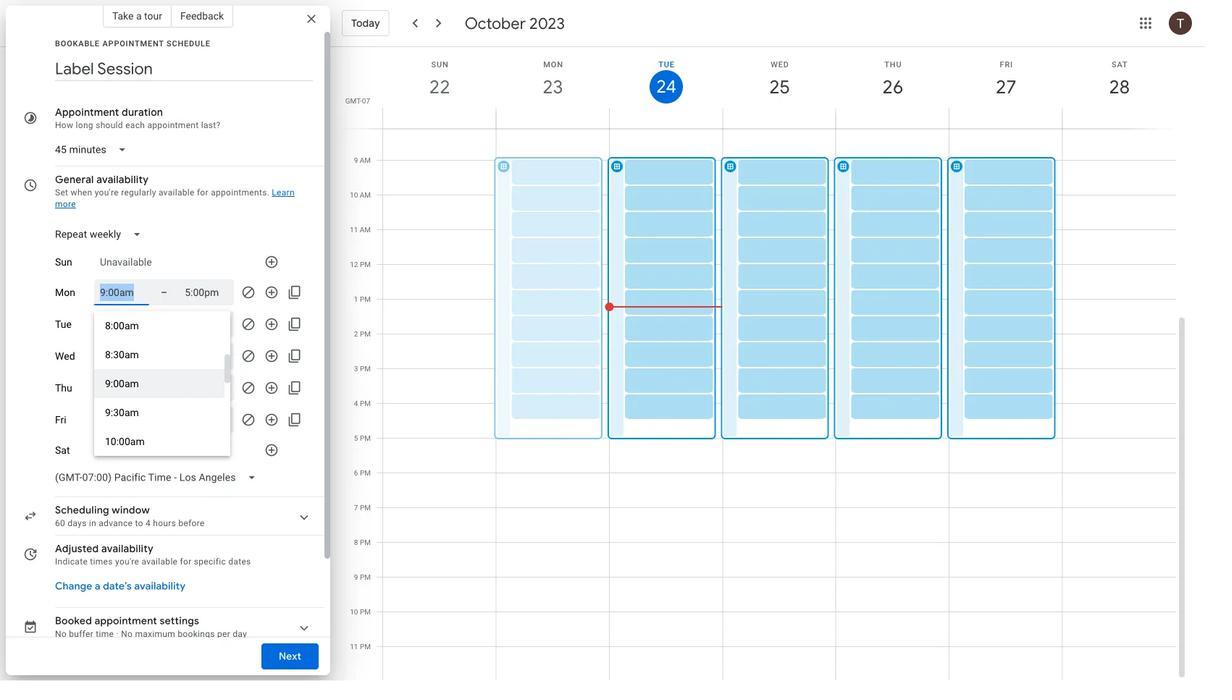 Task type: locate. For each thing, give the bounding box(es) containing it.
0 vertical spatial 11
[[350, 226, 358, 234]]

1 vertical spatial you're
[[115, 557, 139, 567]]

tue for tue
[[55, 319, 72, 330]]

mon for mon
[[55, 287, 75, 299]]

how
[[55, 120, 73, 130]]

a left "tour"
[[136, 10, 142, 22]]

should
[[96, 120, 123, 130]]

0 horizontal spatial mon
[[55, 287, 75, 299]]

more
[[55, 199, 76, 209]]

0 horizontal spatial fri
[[55, 414, 66, 426]]

2 8 from the top
[[354, 539, 358, 547]]

8:30am option
[[94, 340, 225, 369]]

1 horizontal spatial for
[[197, 188, 209, 198]]

1 vertical spatial thu
[[55, 382, 72, 394]]

specific
[[194, 557, 226, 567]]

sun
[[431, 60, 449, 69], [55, 256, 72, 268]]

pm right 3
[[360, 365, 371, 373]]

pm for 3 pm
[[360, 365, 371, 373]]

4 pm
[[354, 399, 371, 408]]

learn more link
[[55, 188, 295, 209]]

am for 8 am
[[360, 121, 371, 130]]

1 10 from the top
[[350, 191, 358, 200]]

1 horizontal spatial 4
[[354, 399, 358, 408]]

am for 10 am
[[360, 191, 371, 200]]

10 pm from the top
[[360, 573, 371, 582]]

pm right 5
[[360, 434, 371, 443]]

1
[[354, 295, 358, 304]]

0 vertical spatial 10
[[350, 191, 358, 200]]

8:00am
[[105, 320, 139, 332]]

2 9 from the top
[[354, 573, 358, 582]]

10:00am
[[105, 436, 145, 448]]

1 vertical spatial sun
[[55, 256, 72, 268]]

–
[[161, 286, 167, 298], [161, 382, 167, 394]]

3
[[354, 365, 358, 373]]

8 down gmt-07
[[354, 121, 358, 130]]

times
[[90, 557, 113, 567]]

mon left start time on mondays text field
[[55, 287, 75, 299]]

october
[[465, 13, 526, 33]]

wed left 8:30am
[[55, 350, 75, 362]]

pm down 8 pm
[[360, 573, 371, 582]]

0 vertical spatial wed
[[771, 60, 789, 69]]

tue inside tue 24
[[659, 60, 675, 69]]

– up 9:30am option
[[161, 382, 167, 394]]

4 up 5
[[354, 399, 358, 408]]

4 right 'to'
[[146, 519, 151, 529]]

wed up wednesday, october 25 element
[[771, 60, 789, 69]]

am for 11 am
[[360, 226, 371, 234]]

1 horizontal spatial thu
[[885, 60, 902, 69]]

availability down 'to'
[[101, 543, 154, 556]]

fri left the 9:30am
[[55, 414, 66, 426]]

1 vertical spatial available
[[142, 557, 178, 567]]

pm for 11 pm
[[360, 643, 371, 652]]

set
[[55, 188, 68, 198]]

4 inside grid
[[354, 399, 358, 408]]

pm for 2 pm
[[360, 330, 371, 339]]

0 horizontal spatial tue
[[55, 319, 72, 330]]

1 no from the left
[[55, 629, 67, 640]]

a left date's
[[95, 580, 100, 593]]

for left appointments.
[[197, 188, 209, 198]]

1 vertical spatial fri
[[55, 414, 66, 426]]

sun for sun
[[55, 256, 72, 268]]

settings
[[160, 615, 199, 628]]

25 column header
[[722, 47, 836, 129]]

mon up monday, october 23 element
[[543, 60, 563, 69]]

available right regularly
[[159, 188, 195, 198]]

10:00am option
[[94, 427, 225, 456]]

9 up the 10 pm
[[354, 573, 358, 582]]

10 for 10 am
[[350, 191, 358, 200]]

no down booked at bottom left
[[55, 629, 67, 640]]

appointment
[[102, 39, 164, 48]]

11 up 12
[[350, 226, 358, 234]]

10 up the 11 pm
[[350, 608, 358, 617]]

1 9 from the top
[[354, 156, 358, 165]]

1 horizontal spatial no
[[121, 629, 133, 640]]

am
[[360, 121, 371, 130], [360, 156, 371, 165], [360, 191, 371, 200], [360, 226, 371, 234]]

1 horizontal spatial a
[[136, 10, 142, 22]]

no
[[55, 629, 67, 640], [121, 629, 133, 640]]

0 horizontal spatial sat
[[55, 445, 70, 457]]

sat left "10:00am"
[[55, 445, 70, 457]]

1 vertical spatial 10
[[350, 608, 358, 617]]

0 vertical spatial fri
[[1000, 60, 1013, 69]]

change
[[55, 580, 92, 593]]

1 vertical spatial wed
[[55, 350, 75, 362]]

pm
[[360, 260, 371, 269], [360, 295, 371, 304], [360, 330, 371, 339], [360, 365, 371, 373], [360, 399, 371, 408], [360, 434, 371, 443], [360, 469, 371, 478], [360, 504, 371, 512], [360, 539, 371, 547], [360, 573, 371, 582], [360, 608, 371, 617], [360, 643, 371, 652]]

am down 9 am on the top left
[[360, 191, 371, 200]]

availability for general
[[96, 173, 149, 186]]

appointments.
[[211, 188, 270, 198]]

2 unavailable from the top
[[100, 445, 152, 457]]

1 vertical spatial 8
[[354, 539, 358, 547]]

pm down 9 pm
[[360, 608, 371, 617]]

wednesday, october 25 element
[[763, 70, 796, 104]]

8 down "7"
[[354, 539, 358, 547]]

for inside the adjusted availability indicate times you're available for specific dates
[[180, 557, 192, 567]]

6 pm from the top
[[360, 434, 371, 443]]

10 am
[[350, 191, 371, 200]]

sun up sunday, october 22 element
[[431, 60, 449, 69]]

thu
[[885, 60, 902, 69], [55, 382, 72, 394]]

27 column header
[[949, 47, 1063, 129]]

0 vertical spatial –
[[161, 286, 167, 298]]

sat for sat 28
[[1112, 60, 1128, 69]]

6
[[354, 469, 358, 478]]

9 up 10 am
[[354, 156, 358, 165]]

11 down the 10 pm
[[350, 643, 358, 652]]

9
[[354, 156, 358, 165], [354, 573, 358, 582]]

12 pm
[[350, 260, 371, 269]]

wed
[[771, 60, 789, 69], [55, 350, 75, 362]]

11 am
[[350, 226, 371, 234]]

grid containing 22
[[336, 47, 1188, 682]]

tue left 8:00am
[[55, 319, 72, 330]]

availability inside the adjusted availability indicate times you're available for specific dates
[[101, 543, 154, 556]]

0 horizontal spatial for
[[180, 557, 192, 567]]

1 horizontal spatial sat
[[1112, 60, 1128, 69]]

1 – from the top
[[161, 286, 167, 298]]

0 horizontal spatial sun
[[55, 256, 72, 268]]

unavailable up start time on mondays text field
[[100, 256, 152, 268]]

1 8 from the top
[[354, 121, 358, 130]]

8 for 8 am
[[354, 121, 358, 130]]

1 vertical spatial a
[[95, 580, 100, 593]]

12 pm from the top
[[360, 643, 371, 652]]

sat up saturday, october 28 element at the top right of the page
[[1112, 60, 1128, 69]]

1 vertical spatial –
[[161, 382, 167, 394]]

available inside the adjusted availability indicate times you're available for specific dates
[[142, 557, 178, 567]]

10 for 10 pm
[[350, 608, 358, 617]]

2 vertical spatial availability
[[134, 580, 186, 593]]

fri inside fri 27
[[1000, 60, 1013, 69]]

2023
[[530, 13, 565, 33]]

1 vertical spatial 9
[[354, 573, 358, 582]]

3 am from the top
[[360, 191, 371, 200]]

End time on Mondays text field
[[185, 284, 228, 301]]

am up 12 pm
[[360, 226, 371, 234]]

mon inside mon 23
[[543, 60, 563, 69]]

pm right 6
[[360, 469, 371, 478]]

11 pm from the top
[[360, 608, 371, 617]]

1 vertical spatial mon
[[55, 287, 75, 299]]

0 horizontal spatial wed
[[55, 350, 75, 362]]

thu up thursday, october 26 element
[[885, 60, 902, 69]]

None field
[[49, 137, 138, 163], [49, 222, 153, 248], [49, 465, 268, 491], [49, 137, 138, 163], [49, 222, 153, 248], [49, 465, 268, 491]]

fri up friday, october 27 "element"
[[1000, 60, 1013, 69]]

feedback
[[180, 10, 224, 22]]

available down hours
[[142, 557, 178, 567]]

am down 07
[[360, 121, 371, 130]]

1 unavailable from the top
[[100, 256, 152, 268]]

availability inside button
[[134, 580, 186, 593]]

1 vertical spatial 4
[[146, 519, 151, 529]]

2 10 from the top
[[350, 608, 358, 617]]

general
[[55, 173, 94, 186]]

8:00am option
[[94, 311, 225, 340]]

2 pm from the top
[[360, 295, 371, 304]]

pm for 5 pm
[[360, 434, 371, 443]]

0 horizontal spatial a
[[95, 580, 100, 593]]

7 pm from the top
[[360, 469, 371, 478]]

1 am from the top
[[360, 121, 371, 130]]

10 up 11 am
[[350, 191, 358, 200]]

6 pm
[[354, 469, 371, 478]]

8 pm from the top
[[360, 504, 371, 512]]

date's
[[103, 580, 132, 593]]

appointment up ·
[[95, 615, 157, 628]]

07
[[362, 96, 370, 105]]

thu left 9:00am
[[55, 382, 72, 394]]

next button
[[261, 640, 319, 674]]

pm down 7 pm
[[360, 539, 371, 547]]

sun down more at top
[[55, 256, 72, 268]]

for
[[197, 188, 209, 198], [180, 557, 192, 567]]

0 vertical spatial thu
[[885, 60, 902, 69]]

sunday, october 22 element
[[423, 70, 456, 104]]

pm right "7"
[[360, 504, 371, 512]]

thu inside thu 26
[[885, 60, 902, 69]]

sun for sun 22
[[431, 60, 449, 69]]

unavailable down the 9:30am
[[100, 445, 152, 457]]

5 pm from the top
[[360, 399, 371, 408]]

26 column header
[[836, 47, 950, 129]]

4 am from the top
[[360, 226, 371, 234]]

for left specific
[[180, 557, 192, 567]]

0 horizontal spatial no
[[55, 629, 67, 640]]

pm right 12
[[360, 260, 371, 269]]

10
[[350, 191, 358, 200], [350, 608, 358, 617]]

you're down general availability
[[95, 188, 119, 198]]

you're
[[95, 188, 119, 198], [115, 557, 139, 567]]

sat inside sat 28
[[1112, 60, 1128, 69]]

22
[[429, 75, 449, 99]]

0 vertical spatial 8
[[354, 121, 358, 130]]

24 column header
[[609, 47, 723, 129]]

am down 8 am
[[360, 156, 371, 165]]

sun inside sun 22
[[431, 60, 449, 69]]

9 pm from the top
[[360, 539, 371, 547]]

appointment
[[147, 120, 199, 130], [95, 615, 157, 628]]

thursday, october 26 element
[[876, 70, 910, 104]]

0 vertical spatial appointment
[[147, 120, 199, 130]]

tue up 24
[[659, 60, 675, 69]]

monday, october 23 element
[[536, 70, 570, 104]]

0 vertical spatial 9
[[354, 156, 358, 165]]

1 horizontal spatial wed
[[771, 60, 789, 69]]

1 vertical spatial appointment
[[95, 615, 157, 628]]

1 vertical spatial for
[[180, 557, 192, 567]]

duration
[[122, 106, 163, 119]]

bookable appointment schedule
[[55, 39, 211, 48]]

wed 25
[[768, 60, 789, 99]]

1 vertical spatial tue
[[55, 319, 72, 330]]

pm for 8 pm
[[360, 539, 371, 547]]

27
[[995, 75, 1016, 99]]

0 vertical spatial 4
[[354, 399, 358, 408]]

1 vertical spatial unavailable
[[100, 445, 152, 457]]

1 vertical spatial sat
[[55, 445, 70, 457]]

day
[[233, 629, 247, 640]]

pm right 1
[[360, 295, 371, 304]]

0 vertical spatial sat
[[1112, 60, 1128, 69]]

no right ·
[[121, 629, 133, 640]]

11
[[350, 226, 358, 234], [350, 643, 358, 652]]

time
[[96, 629, 114, 640]]

1 horizontal spatial fri
[[1000, 60, 1013, 69]]

appointment down duration
[[147, 120, 199, 130]]

start time on mondays list box
[[94, 311, 230, 456]]

grid
[[336, 47, 1188, 682]]

1 vertical spatial availability
[[101, 543, 154, 556]]

wed inside "wed 25"
[[771, 60, 789, 69]]

tue for tue 24
[[659, 60, 675, 69]]

0 horizontal spatial thu
[[55, 382, 72, 394]]

0 vertical spatial tue
[[659, 60, 675, 69]]

2 – from the top
[[161, 382, 167, 394]]

1 11 from the top
[[350, 226, 358, 234]]

Add title text field
[[55, 58, 313, 80]]

adjusted availability indicate times you're available for specific dates
[[55, 543, 251, 567]]

2 11 from the top
[[350, 643, 358, 652]]

available
[[159, 188, 195, 198], [142, 557, 178, 567]]

fri
[[1000, 60, 1013, 69], [55, 414, 66, 426]]

unavailable
[[100, 256, 152, 268], [100, 445, 152, 457]]

tue
[[659, 60, 675, 69], [55, 319, 72, 330]]

0 vertical spatial unavailable
[[100, 256, 152, 268]]

2 am from the top
[[360, 156, 371, 165]]

availability for adjusted
[[101, 543, 154, 556]]

9:30am option
[[94, 398, 225, 427]]

availability up regularly
[[96, 173, 149, 186]]

pm down the 10 pm
[[360, 643, 371, 652]]

3 pm from the top
[[360, 330, 371, 339]]

24
[[656, 75, 675, 98]]

8
[[354, 121, 358, 130], [354, 539, 358, 547]]

– up 8:00am option on the top left of the page
[[161, 286, 167, 298]]

pm up the 5 pm
[[360, 399, 371, 408]]

0 horizontal spatial 4
[[146, 519, 151, 529]]

0 vertical spatial sun
[[431, 60, 449, 69]]

4 pm from the top
[[360, 365, 371, 373]]

1 vertical spatial 11
[[350, 643, 358, 652]]

sat for sat
[[55, 445, 70, 457]]

pm right "2"
[[360, 330, 371, 339]]

0 vertical spatial mon
[[543, 60, 563, 69]]

1 horizontal spatial mon
[[543, 60, 563, 69]]

0 vertical spatial a
[[136, 10, 142, 22]]

take a tour button
[[103, 4, 172, 28]]

availability down the adjusted availability indicate times you're available for specific dates
[[134, 580, 186, 593]]

tour
[[144, 10, 162, 22]]

1 horizontal spatial tue
[[659, 60, 675, 69]]

schedule
[[167, 39, 211, 48]]

1 horizontal spatial sun
[[431, 60, 449, 69]]

you're up change a date's availability at the left bottom of the page
[[115, 557, 139, 567]]

a for take
[[136, 10, 142, 22]]

0 vertical spatial availability
[[96, 173, 149, 186]]

1 pm from the top
[[360, 260, 371, 269]]

availability
[[96, 173, 149, 186], [101, 543, 154, 556], [134, 580, 186, 593]]

pm for 7 pm
[[360, 504, 371, 512]]

0 vertical spatial for
[[197, 188, 209, 198]]

tue 24
[[656, 60, 675, 98]]



Task type: describe. For each thing, give the bounding box(es) containing it.
a for change
[[95, 580, 100, 593]]

22 column header
[[382, 47, 496, 129]]

booked appointment settings no buffer time · no maximum bookings per day
[[55, 615, 247, 640]]

today button
[[342, 6, 389, 41]]

per
[[217, 629, 230, 640]]

change a date's availability
[[55, 580, 186, 593]]

last?
[[201, 120, 220, 130]]

12
[[350, 260, 358, 269]]

hours
[[153, 519, 176, 529]]

fri for fri 27
[[1000, 60, 1013, 69]]

thu for thu
[[55, 382, 72, 394]]

next
[[279, 650, 301, 663]]

fri 27
[[995, 60, 1016, 99]]

26
[[882, 75, 902, 99]]

scheduling window 60 days in advance to 4 hours before
[[55, 504, 205, 529]]

friday, october 27 element
[[990, 70, 1023, 104]]

take a tour
[[112, 10, 162, 22]]

pm for 1 pm
[[360, 295, 371, 304]]

11 for 11 pm
[[350, 643, 358, 652]]

5
[[354, 434, 358, 443]]

pm for 9 pm
[[360, 573, 371, 582]]

thu for thu 26
[[885, 60, 902, 69]]

days
[[68, 519, 87, 529]]

2 pm
[[354, 330, 371, 339]]

unavailable for sat
[[100, 445, 152, 457]]

7
[[354, 504, 358, 512]]

60
[[55, 519, 65, 529]]

9 am
[[354, 156, 371, 165]]

mon for mon 23
[[543, 60, 563, 69]]

11 for 11 am
[[350, 226, 358, 234]]

8 am
[[354, 121, 371, 130]]

pm for 10 pm
[[360, 608, 371, 617]]

long
[[76, 120, 93, 130]]

set when you're regularly available for appointments.
[[55, 188, 270, 198]]

window
[[112, 504, 150, 517]]

0 vertical spatial you're
[[95, 188, 119, 198]]

pm for 12 pm
[[360, 260, 371, 269]]

5 pm
[[354, 434, 371, 443]]

learn
[[272, 188, 295, 198]]

take
[[112, 10, 134, 22]]

gmt-07
[[345, 96, 370, 105]]

9 pm
[[354, 573, 371, 582]]

bookable
[[55, 39, 100, 48]]

bookings
[[178, 629, 215, 640]]

1 pm
[[354, 295, 371, 304]]

maximum
[[135, 629, 175, 640]]

appointment inside the "appointment duration how long should each appointment last?"
[[147, 120, 199, 130]]

scheduling
[[55, 504, 109, 517]]

4 inside scheduling window 60 days in advance to 4 hours before
[[146, 519, 151, 529]]

9 for 9 am
[[354, 156, 358, 165]]

10 pm
[[350, 608, 371, 617]]

tuesday, october 24, today element
[[650, 70, 683, 104]]

sat 28
[[1108, 60, 1129, 99]]

before
[[178, 519, 205, 529]]

to
[[135, 519, 143, 529]]

fri for fri
[[55, 414, 66, 426]]

booked
[[55, 615, 92, 628]]

when
[[71, 188, 92, 198]]

regularly
[[121, 188, 156, 198]]

you're inside the adjusted availability indicate times you're available for specific dates
[[115, 557, 139, 567]]

sun 22
[[429, 60, 449, 99]]

learn more
[[55, 188, 295, 209]]

9:00am
[[105, 378, 139, 390]]

28 column header
[[1062, 47, 1176, 129]]

appointment inside booked appointment settings no buffer time · no maximum bookings per day
[[95, 615, 157, 628]]

each
[[125, 120, 145, 130]]

advance
[[99, 519, 133, 529]]

change a date's availability button
[[49, 574, 191, 600]]

am for 9 am
[[360, 156, 371, 165]]

feedback button
[[172, 4, 233, 28]]

wed for wed
[[55, 350, 75, 362]]

appointment
[[55, 106, 119, 119]]

3 pm
[[354, 365, 371, 373]]

23 column header
[[496, 47, 610, 129]]

dates
[[228, 557, 251, 567]]

– for thu
[[161, 382, 167, 394]]

7 pm
[[354, 504, 371, 512]]

2
[[354, 330, 358, 339]]

gmt-
[[345, 96, 362, 105]]

Start time on Mondays text field
[[100, 284, 143, 301]]

0 vertical spatial available
[[159, 188, 195, 198]]

general availability
[[55, 173, 149, 186]]

·
[[116, 629, 119, 640]]

pm for 6 pm
[[360, 469, 371, 478]]

9:00am option
[[94, 369, 225, 398]]

9 for 9 pm
[[354, 573, 358, 582]]

28
[[1108, 75, 1129, 99]]

11 pm
[[350, 643, 371, 652]]

25
[[768, 75, 789, 99]]

wed for wed 25
[[771, 60, 789, 69]]

23
[[542, 75, 563, 99]]

unavailable for sun
[[100, 256, 152, 268]]

pm for 4 pm
[[360, 399, 371, 408]]

8 for 8 pm
[[354, 539, 358, 547]]

mon 23
[[542, 60, 563, 99]]

in
[[89, 519, 96, 529]]

buffer
[[69, 629, 93, 640]]

thu 26
[[882, 60, 902, 99]]

8 pm
[[354, 539, 371, 547]]

indicate
[[55, 557, 88, 567]]

8:30am
[[105, 349, 139, 361]]

2 no from the left
[[121, 629, 133, 640]]

– for mon
[[161, 286, 167, 298]]

today
[[351, 17, 380, 30]]

9:30am
[[105, 407, 139, 419]]

saturday, october 28 element
[[1103, 70, 1136, 104]]



Task type: vqa. For each thing, say whether or not it's contained in the screenshot.
Does not repeat
no



